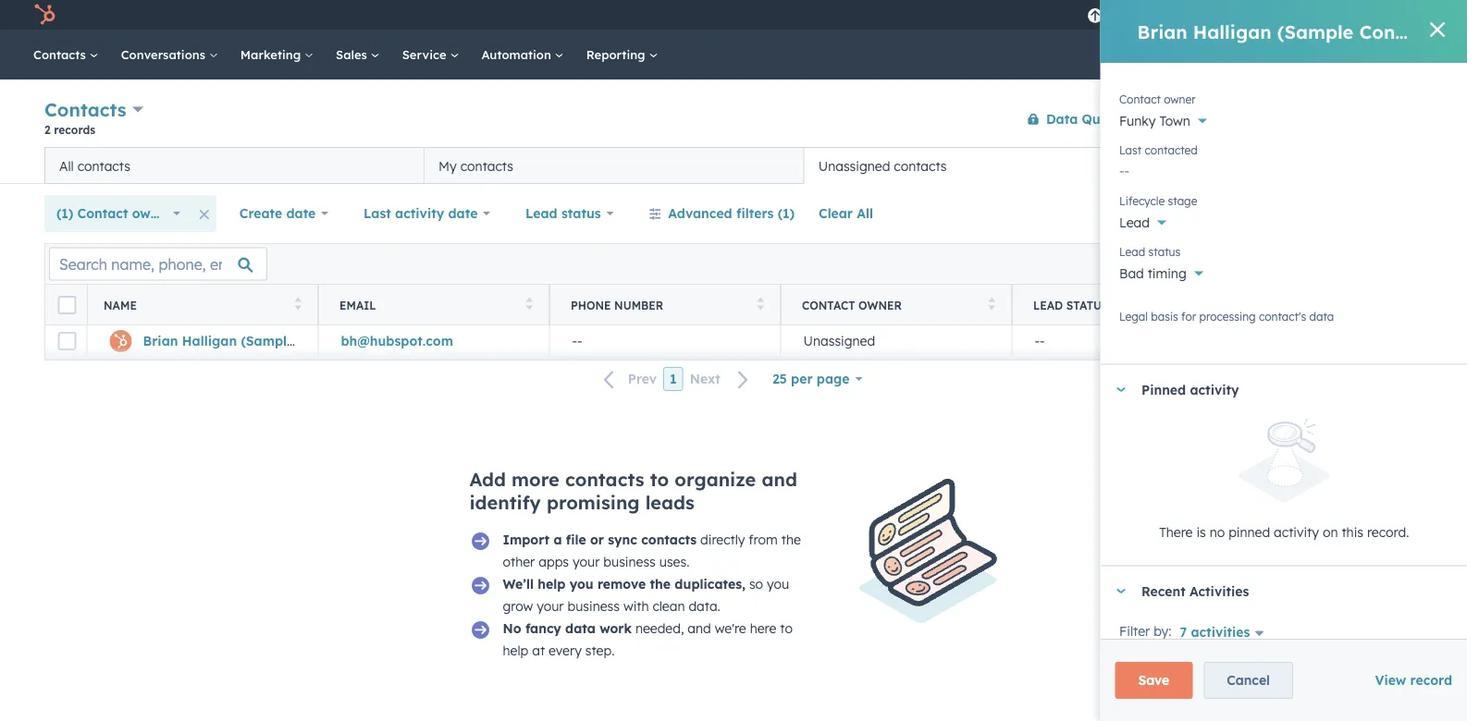 Task type: describe. For each thing, give the bounding box(es) containing it.
needed, and we're here to help at every step.
[[503, 621, 793, 659]]

unassigned for unassigned contacts
[[818, 158, 890, 174]]

actions button
[[1142, 104, 1223, 134]]

(1) contact owner button
[[44, 195, 192, 232]]

grow
[[503, 599, 533, 615]]

1 horizontal spatial status
[[1148, 245, 1180, 259]]

legal basis for processing contact's data
[[1119, 309, 1334, 323]]

directly
[[700, 532, 745, 548]]

from
[[749, 532, 778, 548]]

by:
[[1153, 623, 1171, 639]]

date
[[1311, 298, 1340, 312]]

1 vertical spatial brian halligan (sample contact)
[[143, 333, 354, 349]]

funky
[[1384, 7, 1415, 22]]

activity for pinned
[[1190, 382, 1239, 398]]

calling icon image
[[1185, 7, 1202, 24]]

1 horizontal spatial brian halligan (sample contact)
[[1137, 20, 1439, 43]]

contacts inside popup button
[[44, 98, 126, 121]]

this
[[1341, 524, 1363, 540]]

press to sort. image for email
[[526, 297, 533, 310]]

lead button
[[1119, 204, 1449, 235]]

fancy
[[525, 621, 561, 637]]

1 vertical spatial contact owner
[[802, 298, 902, 312]]

stage
[[1168, 194, 1197, 208]]

contacts for my contacts
[[460, 158, 513, 174]]

we'll help you remove the duplicates,
[[503, 576, 746, 593]]

prev button
[[593, 367, 663, 392]]

1
[[670, 371, 677, 387]]

we'll
[[503, 576, 534, 593]]

view record
[[1375, 673, 1452, 689]]

identify
[[470, 491, 541, 514]]

service link
[[391, 30, 470, 80]]

0 horizontal spatial (sample
[[241, 333, 294, 349]]

search image
[[1428, 48, 1441, 61]]

no
[[1209, 524, 1225, 540]]

view record link
[[1375, 673, 1452, 689]]

contacts inside add more contacts to organize and identify promising leads
[[565, 468, 644, 491]]

lead status button
[[514, 195, 626, 232]]

4 - from the left
[[1040, 333, 1045, 349]]

next
[[690, 371, 721, 387]]

calling icon button
[[1178, 3, 1209, 27]]

clean
[[653, 599, 685, 615]]

reporting link
[[575, 30, 669, 80]]

funky town
[[1119, 113, 1190, 129]]

contacts link
[[22, 30, 110, 80]]

1 vertical spatial data
[[565, 621, 596, 637]]

1 horizontal spatial contact)
[[1359, 20, 1439, 43]]

your inside directly from the other apps your business uses.
[[573, 554, 600, 570]]

sync
[[608, 532, 637, 548]]

contacted
[[1144, 143, 1197, 157]]

create date (mdt)
[[1265, 298, 1376, 312]]

and inside the needed, and we're here to help at every step.
[[688, 621, 711, 637]]

Search name, phone, email addresses, or company search field
[[49, 247, 267, 281]]

0 vertical spatial help
[[538, 576, 566, 593]]

lead down lifecycle
[[1119, 215, 1149, 231]]

there is no pinned activity on this record.
[[1159, 524, 1409, 540]]

every
[[549, 643, 582, 659]]

save
[[1138, 673, 1170, 689]]

filter
[[1119, 623, 1150, 639]]

uses.
[[659, 554, 690, 570]]

(1) inside "button"
[[778, 205, 795, 222]]

2 horizontal spatial contact
[[1119, 92, 1161, 106]]

bh@hubspot.com link
[[341, 333, 453, 349]]

data quality button
[[1015, 100, 1131, 137]]

add
[[470, 468, 506, 491]]

add more contacts to organize and identify promising leads
[[470, 468, 797, 514]]

to inside the needed, and we're here to help at every step.
[[780, 621, 793, 637]]

bad timing
[[1119, 266, 1186, 282]]

pinned activity button
[[1100, 365, 1449, 415]]

is
[[1196, 524, 1206, 540]]

1 vertical spatial brian
[[143, 333, 178, 349]]

data.
[[689, 599, 720, 615]]

phone
[[571, 298, 611, 312]]

pinned
[[1141, 382, 1186, 398]]

conversations link
[[110, 30, 229, 80]]

25 per page button
[[760, 361, 875, 398]]

marketplaces button
[[1213, 0, 1252, 30]]

press to sort. image for number
[[757, 297, 764, 310]]

close image
[[1430, 22, 1445, 37]]

unassigned contacts button
[[804, 147, 1184, 184]]

brian halligan (sample contact) link
[[143, 333, 354, 349]]

(mdt)
[[1343, 298, 1376, 312]]

help image
[[1263, 8, 1279, 25]]

prev
[[628, 371, 657, 387]]

unassigned for unassigned
[[803, 333, 875, 349]]

more
[[512, 468, 560, 491]]

25
[[772, 371, 787, 387]]

save button
[[1115, 662, 1193, 699]]

2 -- button from the left
[[1012, 323, 1243, 360]]

0 vertical spatial halligan
[[1193, 20, 1272, 43]]

settings link
[[1290, 5, 1314, 25]]

contact inside popup button
[[77, 205, 128, 222]]

town
[[1159, 113, 1190, 129]]

sales
[[336, 47, 371, 62]]

lead left "status"
[[1033, 298, 1063, 312]]

7 activities button
[[1179, 624, 1271, 641]]

bh@hubspot.com
[[341, 333, 453, 349]]

1 horizontal spatial brian
[[1137, 20, 1188, 43]]

advanced filters (1) button
[[637, 195, 807, 232]]

funky town image
[[1364, 6, 1380, 23]]

1 vertical spatial lead status
[[1119, 245, 1180, 259]]

my
[[439, 158, 457, 174]]

promising
[[547, 491, 640, 514]]

0 vertical spatial all
[[59, 158, 74, 174]]

2
[[44, 123, 50, 136]]

1 horizontal spatial (sample
[[1277, 20, 1354, 43]]

organize
[[675, 468, 756, 491]]

and inside add more contacts to organize and identify promising leads
[[762, 468, 797, 491]]

pinned
[[1228, 524, 1270, 540]]

2 vertical spatial contact
[[802, 298, 855, 312]]

1 - from the left
[[572, 333, 577, 349]]

recent activities button
[[1100, 567, 1449, 617]]

legal
[[1119, 309, 1148, 323]]

duplicates,
[[675, 576, 746, 593]]

1 press to sort. element from the left
[[295, 297, 302, 313]]

activities
[[1191, 624, 1250, 640]]

clear all
[[819, 205, 873, 222]]

press to sort. image for contact owner
[[989, 297, 995, 310]]

automation link
[[470, 30, 575, 80]]

record
[[1411, 673, 1452, 689]]

7 activities
[[1180, 624, 1250, 640]]

so
[[749, 576, 763, 593]]

1 you from the left
[[570, 576, 594, 593]]

1 vertical spatial the
[[650, 576, 671, 593]]



Task type: locate. For each thing, give the bounding box(es) containing it.
owner inside (1) contact owner popup button
[[132, 205, 172, 222]]

0 horizontal spatial press to sort. image
[[295, 297, 302, 310]]

0 horizontal spatial contact)
[[298, 333, 354, 349]]

1 vertical spatial (sample
[[241, 333, 294, 349]]

None text field
[[1119, 44, 1449, 81]]

the inside directly from the other apps your business uses.
[[781, 532, 801, 548]]

unassigned
[[818, 158, 890, 174], [803, 333, 875, 349]]

0 horizontal spatial brian halligan (sample contact)
[[143, 333, 354, 349]]

contacts
[[33, 47, 89, 62], [44, 98, 126, 121]]

unassigned button
[[781, 323, 1012, 360]]

the up clean
[[650, 576, 671, 593]]

1 horizontal spatial --
[[1035, 333, 1045, 349]]

activity for last
[[395, 205, 444, 222]]

press to sort. element left phone
[[526, 297, 533, 313]]

2 caret image from the top
[[1115, 589, 1126, 594]]

status
[[1066, 298, 1109, 312]]

-- down lead status on the top right of the page
[[1035, 333, 1045, 349]]

1 horizontal spatial press to sort. image
[[1220, 297, 1227, 310]]

last activity date
[[364, 205, 478, 222]]

import
[[503, 532, 550, 548]]

contact owner up funky town
[[1119, 92, 1195, 106]]

1 horizontal spatial contact owner
[[1119, 92, 1195, 106]]

unassigned contacts
[[818, 158, 947, 174]]

to inside add more contacts to organize and identify promising leads
[[650, 468, 669, 491]]

0 horizontal spatial --
[[572, 333, 582, 349]]

activity down my
[[395, 205, 444, 222]]

1 press to sort. image from the left
[[757, 297, 764, 310]]

1 vertical spatial and
[[688, 621, 711, 637]]

(1) contact owner
[[56, 205, 172, 222]]

1 vertical spatial contacts
[[44, 98, 126, 121]]

1 caret image from the top
[[1115, 387, 1126, 392]]

3 press to sort. element from the left
[[757, 297, 764, 313]]

1 horizontal spatial your
[[573, 554, 600, 570]]

0 vertical spatial business
[[603, 554, 656, 570]]

bh@hubspot.com button
[[318, 323, 550, 360]]

upgrade image
[[1087, 8, 1104, 25]]

contact's
[[1259, 309, 1306, 323]]

0 horizontal spatial press to sort. image
[[757, 297, 764, 310]]

(1) inside popup button
[[56, 205, 73, 222]]

date down my contacts
[[448, 205, 478, 222]]

unassigned up "page"
[[803, 333, 875, 349]]

1 vertical spatial activity
[[1190, 382, 1239, 398]]

you right so
[[767, 576, 789, 593]]

1 horizontal spatial to
[[780, 621, 793, 637]]

1 horizontal spatial and
[[762, 468, 797, 491]]

there is no pinned activity on this record. alert
[[1119, 418, 1449, 543]]

create down all contacts button
[[239, 205, 282, 222]]

my contacts
[[439, 158, 513, 174]]

brian right upgrade icon
[[1137, 20, 1188, 43]]

Search HubSpot search field
[[1207, 39, 1434, 70]]

contact) up search "image"
[[1359, 20, 1439, 43]]

date inside popup button
[[448, 205, 478, 222]]

status
[[562, 205, 601, 222], [1148, 245, 1180, 259]]

lead down my contacts button
[[526, 205, 558, 222]]

2 date from the left
[[448, 205, 478, 222]]

lead status
[[1033, 298, 1109, 312]]

1 vertical spatial contact
[[77, 205, 128, 222]]

0 vertical spatial contact)
[[1359, 20, 1439, 43]]

0 vertical spatial to
[[650, 468, 669, 491]]

0 vertical spatial contact owner
[[1119, 92, 1195, 106]]

filters
[[736, 205, 774, 222]]

contacts down hubspot link
[[33, 47, 89, 62]]

to left organize
[[650, 468, 669, 491]]

no fancy data work
[[503, 621, 632, 637]]

pagination navigation
[[593, 367, 760, 392]]

2 records
[[44, 123, 95, 136]]

(1) right filters
[[778, 205, 795, 222]]

5 press to sort. element from the left
[[1220, 297, 1227, 313]]

and up 'from'
[[762, 468, 797, 491]]

business up work
[[568, 599, 620, 615]]

0 horizontal spatial and
[[688, 621, 711, 637]]

hubspot image
[[33, 4, 56, 26]]

4 press to sort. element from the left
[[989, 297, 995, 313]]

0 horizontal spatial your
[[537, 599, 564, 615]]

0 vertical spatial lead status
[[526, 205, 601, 222]]

activity inside popup button
[[395, 205, 444, 222]]

funky button
[[1352, 0, 1443, 30]]

caret image left pinned
[[1115, 387, 1126, 392]]

0 vertical spatial contacts
[[33, 47, 89, 62]]

advanced filters (1)
[[668, 205, 795, 222]]

last inside popup button
[[364, 205, 391, 222]]

press to sort. image for status
[[1220, 297, 1227, 310]]

2 -- from the left
[[1035, 333, 1045, 349]]

1 vertical spatial unassigned
[[803, 333, 875, 349]]

settings image
[[1294, 8, 1310, 25]]

lead up bad
[[1119, 245, 1145, 259]]

press to sort. element up next button
[[757, 297, 764, 313]]

service
[[402, 47, 450, 62]]

owner up search name, phone, email addresses, or company search field
[[132, 205, 172, 222]]

press to sort. image left phone
[[526, 297, 533, 310]]

contacts button
[[44, 96, 143, 123]]

data up every
[[565, 621, 596, 637]]

sales link
[[325, 30, 391, 80]]

per
[[791, 371, 813, 387]]

last
[[1119, 143, 1141, 157], [364, 205, 391, 222]]

all down 2 records
[[59, 158, 74, 174]]

0 horizontal spatial lead status
[[526, 205, 601, 222]]

date inside "popup button"
[[286, 205, 316, 222]]

0 vertical spatial (sample
[[1277, 20, 1354, 43]]

0 vertical spatial last
[[1119, 143, 1141, 157]]

contact down all contacts
[[77, 205, 128, 222]]

business inside directly from the other apps your business uses.
[[603, 554, 656, 570]]

activity inside 'dropdown button'
[[1190, 382, 1239, 398]]

apps
[[539, 554, 569, 570]]

last activity date button
[[352, 195, 502, 232]]

lead status down my contacts button
[[526, 205, 601, 222]]

0 horizontal spatial owner
[[132, 205, 172, 222]]

help button
[[1255, 0, 1287, 30]]

0 horizontal spatial you
[[570, 576, 594, 593]]

1 horizontal spatial contact
[[802, 298, 855, 312]]

1 horizontal spatial halligan
[[1193, 20, 1272, 43]]

page
[[817, 371, 850, 387]]

date
[[286, 205, 316, 222], [448, 205, 478, 222]]

0 vertical spatial caret image
[[1115, 387, 1126, 392]]

create for create date (mdt)
[[1265, 298, 1308, 312]]

you inside so you grow your business with clean data.
[[767, 576, 789, 593]]

press to sort. element left lead status on the top right of the page
[[989, 297, 995, 313]]

date down all contacts button
[[286, 205, 316, 222]]

data quality
[[1046, 111, 1130, 127]]

activity inside alert
[[1274, 524, 1319, 540]]

and down data.
[[688, 621, 711, 637]]

(1) down all contacts
[[56, 205, 73, 222]]

notifications image
[[1325, 8, 1341, 25]]

1 horizontal spatial create
[[1265, 298, 1308, 312]]

contact) down email
[[298, 333, 354, 349]]

0 vertical spatial data
[[1309, 309, 1334, 323]]

name
[[104, 298, 137, 312]]

1 horizontal spatial press to sort. image
[[526, 297, 533, 310]]

1 vertical spatial all
[[857, 205, 873, 222]]

owner up the actions at the top right
[[1164, 92, 1195, 106]]

and
[[762, 468, 797, 491], [688, 621, 711, 637]]

help inside the needed, and we're here to help at every step.
[[503, 643, 529, 659]]

1 horizontal spatial lead status
[[1119, 245, 1180, 259]]

2 press to sort. image from the left
[[1220, 297, 1227, 310]]

1 vertical spatial your
[[537, 599, 564, 615]]

1 vertical spatial create
[[1265, 298, 1308, 312]]

marketplaces image
[[1224, 8, 1241, 25]]

create inside "popup button"
[[239, 205, 282, 222]]

0 vertical spatial status
[[562, 205, 601, 222]]

contacts up "records"
[[44, 98, 126, 121]]

here
[[750, 621, 777, 637]]

contacts for all contacts
[[77, 158, 130, 174]]

email
[[340, 298, 376, 312]]

owner
[[1164, 92, 1195, 106], [132, 205, 172, 222], [859, 298, 902, 312]]

1 horizontal spatial you
[[767, 576, 789, 593]]

1 horizontal spatial (1)
[[778, 205, 795, 222]]

last for last contacted
[[1119, 143, 1141, 157]]

to right here
[[780, 621, 793, 637]]

status inside popup button
[[562, 205, 601, 222]]

1 press to sort. image from the left
[[295, 297, 302, 310]]

1 horizontal spatial all
[[857, 205, 873, 222]]

view
[[1375, 673, 1407, 689]]

activity
[[395, 205, 444, 222], [1190, 382, 1239, 398], [1274, 524, 1319, 540]]

contacts for unassigned contacts
[[894, 158, 947, 174]]

caret image inside pinned activity 'dropdown button'
[[1115, 387, 1126, 392]]

1 vertical spatial last
[[364, 205, 391, 222]]

recent activities
[[1141, 583, 1249, 600]]

1 -- from the left
[[572, 333, 582, 349]]

1 horizontal spatial data
[[1309, 309, 1334, 323]]

press to sort. element right the for
[[1220, 297, 1227, 313]]

1 vertical spatial contact)
[[298, 333, 354, 349]]

0 horizontal spatial status
[[562, 205, 601, 222]]

lead status inside popup button
[[526, 205, 601, 222]]

contact up funky
[[1119, 92, 1161, 106]]

press to sort. image up next button
[[757, 297, 764, 310]]

all
[[59, 158, 74, 174], [857, 205, 873, 222]]

activity right pinned
[[1190, 382, 1239, 398]]

press to sort. image
[[757, 297, 764, 310], [1220, 297, 1227, 310]]

2 horizontal spatial press to sort. image
[[989, 297, 995, 310]]

1 horizontal spatial date
[[448, 205, 478, 222]]

1 (1) from the left
[[56, 205, 73, 222]]

menu item
[[1172, 0, 1176, 30]]

press to sort. element left email
[[295, 297, 302, 313]]

processing
[[1199, 309, 1256, 323]]

caret image for pinned activity
[[1115, 387, 1126, 392]]

next button
[[683, 367, 760, 392]]

0 horizontal spatial contact owner
[[802, 298, 902, 312]]

contact owner
[[1119, 92, 1195, 106], [802, 298, 902, 312]]

conversations
[[121, 47, 209, 62]]

-- down phone
[[572, 333, 582, 349]]

0 horizontal spatial activity
[[395, 205, 444, 222]]

-- button up 1
[[550, 323, 781, 360]]

data
[[1309, 309, 1334, 323], [565, 621, 596, 637]]

the right 'from'
[[781, 532, 801, 548]]

0 horizontal spatial (1)
[[56, 205, 73, 222]]

your down file
[[573, 554, 600, 570]]

file
[[566, 532, 586, 548]]

press to sort. element for lead status
[[1220, 297, 1227, 313]]

last for last activity date
[[364, 205, 391, 222]]

menu
[[1074, 0, 1445, 30]]

create date button
[[227, 195, 341, 232]]

contact up "page"
[[802, 298, 855, 312]]

you left remove on the bottom of the page
[[570, 576, 594, 593]]

there
[[1159, 524, 1193, 540]]

0 vertical spatial brian halligan (sample contact)
[[1137, 20, 1439, 43]]

contacts banner
[[44, 95, 1423, 147]]

0 horizontal spatial to
[[650, 468, 669, 491]]

record.
[[1367, 524, 1409, 540]]

so you grow your business with clean data.
[[503, 576, 789, 615]]

(1)
[[56, 205, 73, 222], [778, 205, 795, 222]]

you
[[570, 576, 594, 593], [767, 576, 789, 593]]

press to sort. element for phone number
[[757, 297, 764, 313]]

business up we'll help you remove the duplicates,
[[603, 554, 656, 570]]

unassigned up clear all on the top right of page
[[818, 158, 890, 174]]

1 horizontal spatial the
[[781, 532, 801, 548]]

activities
[[1189, 583, 1249, 600]]

1 horizontal spatial activity
[[1190, 382, 1239, 398]]

status up timing
[[1148, 245, 1180, 259]]

press to sort. image
[[295, 297, 302, 310], [526, 297, 533, 310], [989, 297, 995, 310]]

0 horizontal spatial all
[[59, 158, 74, 174]]

other
[[503, 554, 535, 570]]

3 - from the left
[[1035, 333, 1040, 349]]

7
[[1180, 624, 1187, 640]]

press to sort. image left email
[[295, 297, 302, 310]]

recent
[[1141, 583, 1185, 600]]

press to sort. element for email
[[526, 297, 533, 313]]

a
[[554, 532, 562, 548]]

caret image
[[1115, 387, 1126, 392], [1115, 589, 1126, 594]]

create down the bad timing popup button
[[1265, 298, 1308, 312]]

funky town button
[[1119, 103, 1449, 133]]

1 -- button from the left
[[550, 323, 781, 360]]

help down no
[[503, 643, 529, 659]]

lead status up bad timing
[[1119, 245, 1180, 259]]

all contacts button
[[44, 147, 424, 184]]

bad timing button
[[1119, 255, 1449, 286]]

0 vertical spatial and
[[762, 468, 797, 491]]

business
[[603, 554, 656, 570], [568, 599, 620, 615]]

0 horizontal spatial contact
[[77, 205, 128, 222]]

all right clear
[[857, 205, 873, 222]]

1 vertical spatial owner
[[132, 205, 172, 222]]

create date
[[239, 205, 316, 222]]

press to sort. image left lead status on the top right of the page
[[989, 297, 995, 310]]

activity left the on
[[1274, 524, 1319, 540]]

funky
[[1119, 113, 1156, 129]]

1 horizontal spatial help
[[538, 576, 566, 593]]

1 button
[[663, 367, 683, 391]]

your inside so you grow your business with clean data.
[[537, 599, 564, 615]]

3 press to sort. image from the left
[[989, 297, 995, 310]]

0 horizontal spatial brian
[[143, 333, 178, 349]]

1 horizontal spatial last
[[1119, 143, 1141, 157]]

press to sort. image right the for
[[1220, 297, 1227, 310]]

0 horizontal spatial last
[[364, 205, 391, 222]]

search button
[[1419, 39, 1451, 70]]

press to sort. element
[[295, 297, 302, 313], [526, 297, 533, 313], [757, 297, 764, 313], [989, 297, 995, 313], [1220, 297, 1227, 313]]

create for create date
[[239, 205, 282, 222]]

1 horizontal spatial owner
[[859, 298, 902, 312]]

-- button down "status"
[[1012, 323, 1243, 360]]

basis
[[1151, 309, 1178, 323]]

1 vertical spatial status
[[1148, 245, 1180, 259]]

Last contacted text field
[[1119, 154, 1449, 183]]

press to sort. element for contact owner
[[989, 297, 995, 313]]

phone number
[[571, 298, 664, 312]]

halligan
[[1193, 20, 1272, 43], [182, 333, 237, 349]]

at
[[532, 643, 545, 659]]

menu containing funky
[[1074, 0, 1445, 30]]

2 horizontal spatial activity
[[1274, 524, 1319, 540]]

2 press to sort. image from the left
[[526, 297, 533, 310]]

(sample
[[1277, 20, 1354, 43], [241, 333, 294, 349]]

0 vertical spatial unassigned
[[818, 158, 890, 174]]

0 horizontal spatial halligan
[[182, 333, 237, 349]]

2 - from the left
[[577, 333, 582, 349]]

caret image inside the recent activities dropdown button
[[1115, 589, 1126, 594]]

caret image up filter
[[1115, 589, 1126, 594]]

0 horizontal spatial date
[[286, 205, 316, 222]]

caret image for recent activities
[[1115, 589, 1126, 594]]

0 horizontal spatial data
[[565, 621, 596, 637]]

1 vertical spatial help
[[503, 643, 529, 659]]

0 vertical spatial your
[[573, 554, 600, 570]]

0 horizontal spatial help
[[503, 643, 529, 659]]

create
[[239, 205, 282, 222], [1265, 298, 1308, 312]]

data right the contact's
[[1309, 309, 1334, 323]]

2 press to sort. element from the left
[[526, 297, 533, 313]]

business inside so you grow your business with clean data.
[[568, 599, 620, 615]]

1 vertical spatial caret image
[[1115, 589, 1126, 594]]

0 vertical spatial owner
[[1164, 92, 1195, 106]]

1 date from the left
[[286, 205, 316, 222]]

lifecycle stage
[[1119, 194, 1197, 208]]

2 horizontal spatial owner
[[1164, 92, 1195, 106]]

cancel
[[1227, 673, 1270, 689]]

1 vertical spatial to
[[780, 621, 793, 637]]

upgrade
[[1107, 9, 1159, 24]]

help down apps
[[538, 576, 566, 593]]

clear
[[819, 205, 853, 222]]

status down my contacts button
[[562, 205, 601, 222]]

directly from the other apps your business uses.
[[503, 532, 801, 570]]

step.
[[585, 643, 615, 659]]

your up the fancy
[[537, 599, 564, 615]]

1 vertical spatial business
[[568, 599, 620, 615]]

quality
[[1082, 111, 1130, 127]]

owner up unassigned button at the top of page
[[859, 298, 902, 312]]

0 vertical spatial brian
[[1137, 20, 1188, 43]]

brian down search name, phone, email addresses, or company search field
[[143, 333, 178, 349]]

2 vertical spatial owner
[[859, 298, 902, 312]]

2 you from the left
[[767, 576, 789, 593]]

1 horizontal spatial -- button
[[1012, 323, 1243, 360]]

2 (1) from the left
[[778, 205, 795, 222]]

0 horizontal spatial -- button
[[550, 323, 781, 360]]

contact owner up unassigned button at the top of page
[[802, 298, 902, 312]]



Task type: vqa. For each thing, say whether or not it's contained in the screenshot.
is unknown
no



